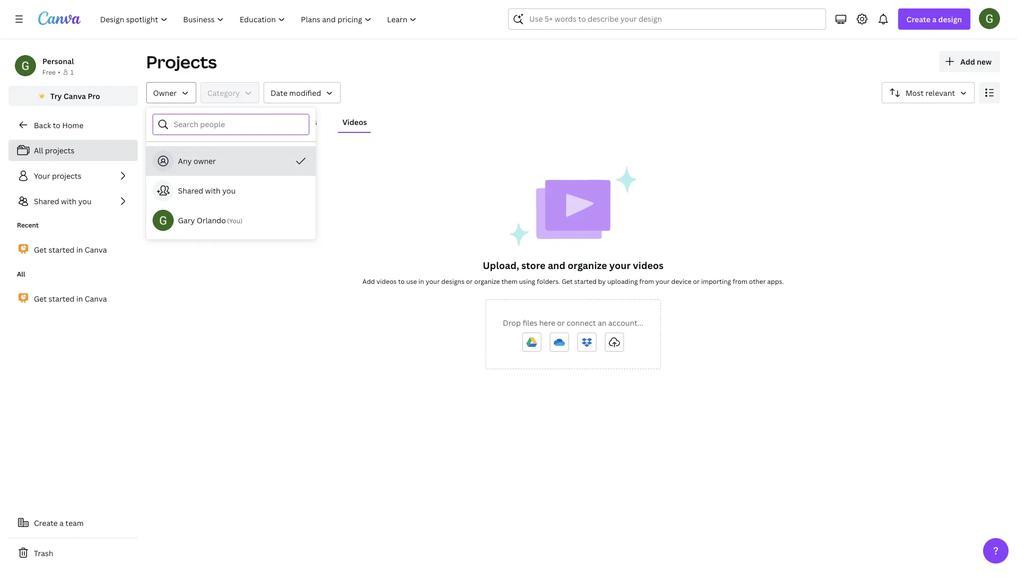 Task type: describe. For each thing, give the bounding box(es) containing it.
add inside 'dropdown button'
[[961, 56, 976, 67]]

a for team
[[60, 518, 64, 528]]

Category button
[[201, 82, 260, 103]]

images button
[[287, 112, 321, 132]]

any owner button
[[146, 146, 316, 176]]

2 get started in canva link from the top
[[8, 288, 138, 310]]

0 vertical spatial get
[[34, 245, 47, 255]]

any owner
[[178, 156, 216, 166]]

canva inside try canva pro button
[[64, 91, 86, 101]]

create a design
[[907, 14, 963, 24]]

pro
[[88, 91, 100, 101]]

2 from from the left
[[733, 277, 748, 286]]

designs
[[442, 277, 465, 286]]

them
[[502, 277, 518, 286]]

design
[[939, 14, 963, 24]]

gary
[[178, 215, 195, 226]]

relevant
[[926, 88, 956, 98]]

1 get started in canva from the top
[[34, 245, 107, 255]]

Date modified button
[[264, 82, 341, 103]]

0 horizontal spatial organize
[[475, 277, 500, 286]]

2 horizontal spatial your
[[656, 277, 670, 286]]

top level navigation element
[[93, 8, 426, 30]]

new
[[977, 56, 992, 67]]

1 horizontal spatial or
[[558, 318, 565, 328]]

0 horizontal spatial your
[[426, 277, 440, 286]]

free •
[[42, 68, 60, 76]]

create a team
[[34, 518, 84, 528]]

free
[[42, 68, 56, 76]]

you
[[229, 217, 241, 225]]

list box containing any owner
[[146, 146, 316, 235]]

in inside "upload, store and organize your videos add videos to use in your designs or organize them using folders. get started by uploading from your device or importing from other apps."
[[419, 277, 424, 286]]

create a team button
[[8, 513, 138, 534]]

any owner option
[[146, 146, 316, 176]]

videos button
[[338, 112, 371, 132]]

with for shared with you button
[[205, 186, 221, 196]]

Search search field
[[530, 9, 805, 29]]

uploading
[[608, 277, 638, 286]]

0 horizontal spatial videos
[[377, 277, 397, 286]]

videos
[[343, 117, 367, 127]]

0 vertical spatial videos
[[633, 259, 664, 272]]

folders button
[[181, 112, 217, 132]]

back to home
[[34, 120, 83, 130]]

and
[[548, 259, 566, 272]]

0 horizontal spatial or
[[466, 277, 473, 286]]

date
[[271, 88, 288, 98]]

shared with you link
[[8, 191, 138, 212]]

started for first get started in canva link from the bottom
[[49, 294, 75, 304]]

owner
[[153, 88, 177, 98]]

use
[[407, 277, 417, 286]]

date modified
[[271, 88, 321, 98]]

to inside "upload, store and organize your videos add videos to use in your designs or organize them using folders. get started by uploading from your device or importing from other apps."
[[398, 277, 405, 286]]

0 horizontal spatial all
[[17, 270, 25, 279]]

you for shared with you button
[[222, 186, 236, 196]]

create for create a design
[[907, 14, 931, 24]]

files
[[523, 318, 538, 328]]

a for design
[[933, 14, 937, 24]]

most relevant
[[906, 88, 956, 98]]

to inside back to home link
[[53, 120, 60, 130]]

create for create a team
[[34, 518, 58, 528]]

upload,
[[483, 259, 520, 272]]

here
[[540, 318, 556, 328]]

any
[[178, 156, 192, 166]]

1 from from the left
[[640, 277, 655, 286]]

gary orlando image
[[980, 8, 1001, 29]]

back to home link
[[8, 114, 138, 136]]

all button
[[146, 112, 164, 132]]

trash link
[[8, 543, 138, 564]]

trash
[[34, 548, 53, 558]]

team
[[65, 518, 84, 528]]

back
[[34, 120, 51, 130]]

using
[[519, 277, 536, 286]]

all for all button
[[151, 117, 160, 127]]

shared for shared with you "link" at the left top of the page
[[34, 196, 59, 206]]



Task type: locate. For each thing, give the bounding box(es) containing it.
shared with you option
[[146, 176, 316, 206]]

projects for your projects
[[52, 171, 81, 181]]

1 horizontal spatial shared with you
[[178, 186, 236, 196]]

a left design
[[933, 14, 937, 24]]

from left other
[[733, 277, 748, 286]]

0 vertical spatial create
[[907, 14, 931, 24]]

0 vertical spatial started
[[49, 245, 75, 255]]

organize down upload,
[[475, 277, 500, 286]]

with down your projects link
[[61, 196, 76, 206]]

1 vertical spatial get started in canva link
[[8, 288, 138, 310]]

0 vertical spatial in
[[76, 245, 83, 255]]

1 horizontal spatial add
[[961, 56, 976, 67]]

connect
[[567, 318, 596, 328]]

1 vertical spatial videos
[[377, 277, 397, 286]]

gary orlando ( you )
[[178, 215, 243, 226]]

1 vertical spatial canva
[[85, 245, 107, 255]]

projects down the back to home
[[45, 146, 74, 156]]

to right back
[[53, 120, 60, 130]]

1 vertical spatial a
[[60, 518, 64, 528]]

with up orlando
[[205, 186, 221, 196]]

videos
[[633, 259, 664, 272], [377, 277, 397, 286]]

home
[[62, 120, 83, 130]]

projects inside all projects link
[[45, 146, 74, 156]]

shared with you down your projects
[[34, 196, 92, 206]]

create inside button
[[34, 518, 58, 528]]

you inside button
[[222, 186, 236, 196]]

with inside "link"
[[61, 196, 76, 206]]

add new
[[961, 56, 992, 67]]

modified
[[289, 88, 321, 98]]

1 horizontal spatial with
[[205, 186, 221, 196]]

0 horizontal spatial a
[[60, 518, 64, 528]]

0 vertical spatial you
[[222, 186, 236, 196]]

0 horizontal spatial from
[[640, 277, 655, 286]]

started for first get started in canva link from the top
[[49, 245, 75, 255]]

organize up by
[[568, 259, 607, 272]]

a inside dropdown button
[[933, 14, 937, 24]]

all down recent
[[17, 270, 25, 279]]

1 vertical spatial in
[[419, 277, 424, 286]]

1 vertical spatial all
[[34, 146, 43, 156]]

all down owner
[[151, 117, 160, 127]]

to
[[53, 120, 60, 130], [398, 277, 405, 286]]

other
[[750, 277, 766, 286]]

0 vertical spatial all
[[151, 117, 160, 127]]

1 vertical spatial shared with you
[[34, 196, 92, 206]]

(
[[227, 217, 229, 225]]

add new button
[[940, 51, 1001, 72]]

projects for all projects
[[45, 146, 74, 156]]

0 horizontal spatial add
[[363, 277, 375, 286]]

None search field
[[509, 8, 827, 30]]

your left device
[[656, 277, 670, 286]]

by
[[598, 277, 606, 286]]

started inside "upload, store and organize your videos add videos to use in your designs or organize them using folders. get started by uploading from your device or importing from other apps."
[[575, 277, 597, 286]]

videos left the use
[[377, 277, 397, 286]]

or right device
[[694, 277, 700, 286]]

create a design button
[[899, 8, 971, 30]]

with inside button
[[205, 186, 221, 196]]

)
[[241, 217, 243, 225]]

all for all projects
[[34, 146, 43, 156]]

1 vertical spatial with
[[61, 196, 76, 206]]

you down the any owner button at the left top
[[222, 186, 236, 196]]

1 horizontal spatial shared
[[178, 186, 203, 196]]

0 vertical spatial canva
[[64, 91, 86, 101]]

you inside "link"
[[78, 196, 92, 206]]

2 vertical spatial all
[[17, 270, 25, 279]]

apps.
[[768, 277, 784, 286]]

upload, store and organize your videos add videos to use in your designs or organize them using folders. get started by uploading from your device or importing from other apps.
[[363, 259, 784, 286]]

canva
[[64, 91, 86, 101], [85, 245, 107, 255], [85, 294, 107, 304]]

get
[[34, 245, 47, 255], [562, 277, 573, 286], [34, 294, 47, 304]]

your projects link
[[8, 165, 138, 187]]

shared with you
[[178, 186, 236, 196], [34, 196, 92, 206]]

add left the use
[[363, 277, 375, 286]]

all up your
[[34, 146, 43, 156]]

shared with you for shared with you button
[[178, 186, 236, 196]]

1 horizontal spatial create
[[907, 14, 931, 24]]

an
[[598, 318, 607, 328]]

most
[[906, 88, 924, 98]]

list
[[8, 140, 138, 212]]

with
[[205, 186, 221, 196], [61, 196, 76, 206]]

device
[[672, 277, 692, 286]]

1 vertical spatial you
[[78, 196, 92, 206]]

your up uploading
[[610, 259, 631, 272]]

started
[[49, 245, 75, 255], [575, 277, 597, 286], [49, 294, 75, 304]]

get started in canva
[[34, 245, 107, 255], [34, 294, 107, 304]]

projects
[[45, 146, 74, 156], [52, 171, 81, 181]]

2 vertical spatial get
[[34, 294, 47, 304]]

2 vertical spatial started
[[49, 294, 75, 304]]

shared for shared with you button
[[178, 186, 203, 196]]

drop
[[503, 318, 521, 328]]

0 horizontal spatial shared
[[34, 196, 59, 206]]

0 horizontal spatial with
[[61, 196, 76, 206]]

1 vertical spatial get
[[562, 277, 573, 286]]

all inside button
[[151, 117, 160, 127]]

in for first get started in canva link from the top
[[76, 245, 83, 255]]

all
[[151, 117, 160, 127], [34, 146, 43, 156], [17, 270, 25, 279]]

0 horizontal spatial create
[[34, 518, 58, 528]]

try canva pro
[[50, 91, 100, 101]]

shared with you button
[[146, 176, 316, 206]]

all projects
[[34, 146, 74, 156]]

1 horizontal spatial your
[[610, 259, 631, 272]]

Owner button
[[146, 82, 196, 103]]

0 vertical spatial organize
[[568, 259, 607, 272]]

personal
[[42, 56, 74, 66]]

your
[[610, 259, 631, 272], [426, 277, 440, 286], [656, 277, 670, 286]]

1 get started in canva link from the top
[[8, 239, 138, 261]]

to left the use
[[398, 277, 405, 286]]

create left team
[[34, 518, 58, 528]]

in
[[76, 245, 83, 255], [419, 277, 424, 286], [76, 294, 83, 304]]

all projects link
[[8, 140, 138, 161]]

shared inside button
[[178, 186, 203, 196]]

you down your projects link
[[78, 196, 92, 206]]

1 horizontal spatial all
[[34, 146, 43, 156]]

0 vertical spatial with
[[205, 186, 221, 196]]

get inside "upload, store and organize your videos add videos to use in your designs or organize them using folders. get started by uploading from your device or importing from other apps."
[[562, 277, 573, 286]]

Sort by button
[[882, 82, 975, 103]]

0 horizontal spatial you
[[78, 196, 92, 206]]

shared with you down owner
[[178, 186, 236, 196]]

list box
[[146, 146, 316, 235]]

0 vertical spatial a
[[933, 14, 937, 24]]

try canva pro button
[[8, 86, 138, 106]]

0 vertical spatial shared
[[178, 186, 203, 196]]

0 vertical spatial add
[[961, 56, 976, 67]]

1 vertical spatial started
[[575, 277, 597, 286]]

gary orlando option
[[146, 206, 316, 235]]

recent
[[17, 221, 39, 230]]

organize
[[568, 259, 607, 272], [475, 277, 500, 286]]

folders.
[[537, 277, 561, 286]]

videos up uploading
[[633, 259, 664, 272]]

0 vertical spatial to
[[53, 120, 60, 130]]

get started in canva link
[[8, 239, 138, 261], [8, 288, 138, 310]]

shared with you inside button
[[178, 186, 236, 196]]

store
[[522, 259, 546, 272]]

shared with you for shared with you "link" at the left top of the page
[[34, 196, 92, 206]]

from right uploading
[[640, 277, 655, 286]]

projects right your
[[52, 171, 81, 181]]

from
[[640, 277, 655, 286], [733, 277, 748, 286]]

2 horizontal spatial or
[[694, 277, 700, 286]]

create inside dropdown button
[[907, 14, 931, 24]]

1 horizontal spatial from
[[733, 277, 748, 286]]

folders
[[186, 117, 213, 127]]

1
[[70, 68, 74, 76]]

your left designs
[[426, 277, 440, 286]]

add inside "upload, store and organize your videos add videos to use in your designs or organize them using folders. get started by uploading from your device or importing from other apps."
[[363, 277, 375, 286]]

2 vertical spatial canva
[[85, 294, 107, 304]]

account...
[[609, 318, 644, 328]]

your
[[34, 171, 50, 181]]

1 horizontal spatial a
[[933, 14, 937, 24]]

0 vertical spatial get started in canva
[[34, 245, 107, 255]]

1 vertical spatial create
[[34, 518, 58, 528]]

owner
[[194, 156, 216, 166]]

shared up gary
[[178, 186, 203, 196]]

1 vertical spatial add
[[363, 277, 375, 286]]

1 horizontal spatial to
[[398, 277, 405, 286]]

1 vertical spatial get started in canva
[[34, 294, 107, 304]]

1 vertical spatial shared
[[34, 196, 59, 206]]

1 vertical spatial organize
[[475, 277, 500, 286]]

0 vertical spatial projects
[[45, 146, 74, 156]]

your projects
[[34, 171, 81, 181]]

1 horizontal spatial organize
[[568, 259, 607, 272]]

add
[[961, 56, 976, 67], [363, 277, 375, 286]]

shared inside "link"
[[34, 196, 59, 206]]

1 vertical spatial to
[[398, 277, 405, 286]]

you for shared with you "link" at the left top of the page
[[78, 196, 92, 206]]

projects inside your projects link
[[52, 171, 81, 181]]

0 vertical spatial get started in canva link
[[8, 239, 138, 261]]

add left new
[[961, 56, 976, 67]]

orlando
[[197, 215, 226, 226]]

create
[[907, 14, 931, 24], [34, 518, 58, 528]]

1 vertical spatial projects
[[52, 171, 81, 181]]

in for first get started in canva link from the bottom
[[76, 294, 83, 304]]

importing
[[702, 277, 732, 286]]

list containing all projects
[[8, 140, 138, 212]]

1 horizontal spatial you
[[222, 186, 236, 196]]

0 horizontal spatial shared with you
[[34, 196, 92, 206]]

shared
[[178, 186, 203, 196], [34, 196, 59, 206]]

2 get started in canva from the top
[[34, 294, 107, 304]]

try
[[50, 91, 62, 101]]

Search people search field
[[174, 114, 303, 135]]

shared with you inside "link"
[[34, 196, 92, 206]]

or
[[466, 277, 473, 286], [694, 277, 700, 286], [558, 318, 565, 328]]

images
[[292, 117, 317, 127]]

category
[[208, 88, 240, 98]]

you
[[222, 186, 236, 196], [78, 196, 92, 206]]

or right here
[[558, 318, 565, 328]]

•
[[58, 68, 60, 76]]

2 horizontal spatial all
[[151, 117, 160, 127]]

drop files here or connect an account...
[[503, 318, 644, 328]]

0 horizontal spatial to
[[53, 120, 60, 130]]

0 vertical spatial shared with you
[[178, 186, 236, 196]]

create left design
[[907, 14, 931, 24]]

or right designs
[[466, 277, 473, 286]]

a inside button
[[60, 518, 64, 528]]

shared down your
[[34, 196, 59, 206]]

2 vertical spatial in
[[76, 294, 83, 304]]

projects
[[146, 50, 217, 73]]

a left team
[[60, 518, 64, 528]]

with for shared with you "link" at the left top of the page
[[61, 196, 76, 206]]

1 horizontal spatial videos
[[633, 259, 664, 272]]

a
[[933, 14, 937, 24], [60, 518, 64, 528]]



Task type: vqa. For each thing, say whether or not it's contained in the screenshot.
to
yes



